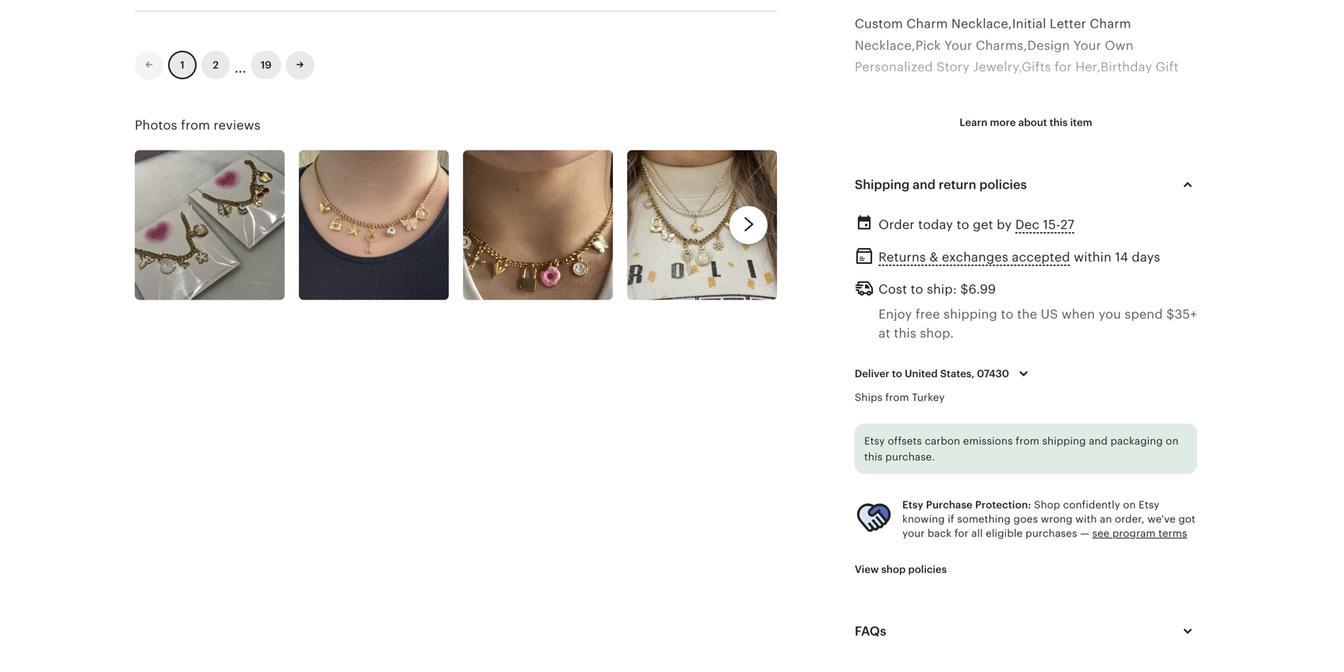 Task type: locate. For each thing, give the bounding box(es) containing it.
on inside shop confidently on etsy knowing if something goes wrong with an order, we've got your back for all eligible purchases —
[[1123, 499, 1136, 511]]

and inside dropdown button
[[913, 178, 936, 192]]

1 horizontal spatial charms
[[978, 125, 1026, 139]]

exchanges
[[942, 250, 1008, 265]]

inches
[[1075, 556, 1116, 570]]

for left the all
[[955, 528, 969, 540]]

custom
[[855, 17, 903, 31]]

1 horizontal spatial in
[[1086, 125, 1097, 139]]

united
[[905, 368, 938, 380]]

0 horizontal spatial of
[[944, 125, 957, 139]]

with inside ★ it is gold plated on steel. the product is specially designed. you can have this magnificent handmade product with the letters and talismans you want. ♥
[[908, 491, 934, 506]]

designed.
[[855, 470, 916, 484]]

as down used
[[1055, 146, 1068, 160]]

1 horizontal spatial charm
[[1090, 17, 1131, 31]]

and down will
[[913, 178, 936, 192]]

additions
[[855, 146, 914, 160]]

in
[[1086, 125, 1097, 139], [937, 254, 948, 268]]

necklace,initial
[[951, 17, 1046, 31]]

★
[[855, 448, 868, 462]]

order
[[975, 254, 1009, 268]]

1 horizontal spatial as
[[1055, 146, 1068, 160]]

dec
[[1015, 218, 1040, 232]]

see program terms
[[1092, 528, 1187, 540]]

if
[[948, 513, 954, 525]]

0 vertical spatial with
[[908, 491, 934, 506]]

number
[[1095, 146, 1144, 160]]

your down letter
[[1074, 38, 1101, 53]]

this up the designed.
[[864, 451, 883, 463]]

1 horizontal spatial from
[[885, 392, 909, 404]]

2
[[213, 59, 219, 71]]

the inside ★a maximum of 10 charms are used in a necklace. additions will be made as much as the number of charms you have purchased.
[[1072, 146, 1092, 160]]

0 vertical spatial on
[[1166, 435, 1179, 447]]

26
[[1056, 556, 1072, 570]]

of left 10
[[944, 125, 957, 139]]

days
[[1132, 250, 1160, 265]]

you
[[920, 470, 942, 484]]

choose
[[955, 211, 1002, 225]]

0 horizontal spatial from
[[181, 118, 210, 132]]

1 horizontal spatial is
[[1106, 448, 1116, 462]]

0 horizontal spatial have
[[932, 168, 961, 182]]

as up the purchased.
[[999, 146, 1013, 160]]

from
[[181, 118, 210, 132], [885, 392, 909, 404], [1016, 435, 1040, 447]]

like.
[[1038, 254, 1063, 268]]

ship:
[[927, 282, 957, 296]]

with up knowing
[[908, 491, 934, 506]]

of down necklace.
[[1147, 146, 1160, 160]]

story
[[937, 60, 970, 74]]

this down steel.
[[1005, 470, 1027, 484]]

have.
[[1080, 232, 1113, 247]]

it
[[871, 448, 880, 462]]

gift
[[1156, 60, 1179, 74]]

0 vertical spatial product
[[1053, 448, 1103, 462]]

2 horizontal spatial from
[[1016, 435, 1040, 447]]

is
[[883, 448, 893, 462], [1106, 448, 1116, 462]]

etsy up it
[[864, 435, 885, 447]]

1 horizontal spatial product
[[1053, 448, 1103, 462]]

charms
[[1066, 211, 1111, 225], [1005, 232, 1051, 247]]

this right "are"
[[1050, 117, 1068, 129]]

your up write
[[1142, 211, 1169, 225]]

1 horizontal spatial charms
[[1066, 211, 1111, 225]]

shop.
[[920, 326, 954, 341]]

1 vertical spatial on
[[971, 448, 987, 462]]

in inside ★simple steps: choose your fave charms and your initial. select how many charms you have. and write the numbers in the order you like. for example: 46(s),13,5,6,7,2,23,36
[[937, 254, 948, 268]]

0 horizontal spatial is
[[883, 448, 893, 462]]

the left us
[[1017, 307, 1037, 322]]

policies right shop
[[908, 564, 947, 576]]

with up —
[[1076, 513, 1097, 525]]

1 horizontal spatial your
[[1074, 38, 1101, 53]]

at
[[879, 326, 891, 341]]

46(s),13,5,6,7,2,23,36
[[855, 276, 984, 290]]

from right "photos"
[[181, 118, 210, 132]]

16-
[[962, 556, 980, 570]]

1 horizontal spatial on
[[1123, 499, 1136, 511]]

1 horizontal spatial have
[[972, 470, 1001, 484]]

of
[[944, 125, 957, 139], [1147, 146, 1160, 160]]

1 vertical spatial charms
[[1005, 232, 1051, 247]]

to up ships from turkey on the bottom right of the page
[[892, 368, 902, 380]]

1 horizontal spatial your
[[1005, 211, 1033, 225]]

for inside shop confidently on etsy knowing if something goes wrong with an order, we've got your back for all eligible purchases —
[[955, 528, 969, 540]]

your down knowing
[[902, 528, 925, 540]]

1 vertical spatial policies
[[908, 564, 947, 576]]

you right 'when'
[[1099, 307, 1121, 322]]

much
[[1016, 146, 1051, 160]]

1 vertical spatial shipping
[[1042, 435, 1086, 447]]

in inside ★a maximum of 10 charms are used in a necklace. additions will be made as much as the number of charms you have purchased.
[[1086, 125, 1097, 139]]

etsy up knowing
[[902, 499, 923, 511]]

1 is from the left
[[883, 448, 893, 462]]

in left the a
[[1086, 125, 1097, 139]]

talismans
[[1031, 491, 1090, 506]]

0 horizontal spatial your
[[945, 38, 972, 53]]

more
[[990, 117, 1016, 129]]

with
[[908, 491, 934, 506], [1076, 513, 1097, 525]]

enjoy free shipping to the us when you spend $35+ at this shop.
[[879, 307, 1197, 341]]

and left packaging on the bottom
[[1089, 435, 1108, 447]]

you left like.
[[1012, 254, 1035, 268]]

and
[[913, 178, 936, 192], [1115, 211, 1138, 225], [1089, 435, 1108, 447], [1004, 491, 1027, 506]]

0 vertical spatial for
[[1055, 60, 1072, 74]]

1 vertical spatial have
[[972, 470, 1001, 484]]

have up letters
[[972, 470, 1001, 484]]

1
[[180, 59, 185, 71]]

shipping up the
[[1042, 435, 1086, 447]]

policies inside button
[[908, 564, 947, 576]]

shop confidently on etsy knowing if something goes wrong with an order, we've got your back for all eligible purchases —
[[902, 499, 1196, 540]]

the up if
[[938, 491, 958, 506]]

1 vertical spatial of
[[1147, 146, 1160, 160]]

0 horizontal spatial with
[[908, 491, 934, 506]]

your
[[945, 38, 972, 53], [1074, 38, 1101, 53]]

is right it
[[883, 448, 893, 462]]

316l stainless steel
[[855, 405, 977, 419]]

program
[[1113, 528, 1156, 540]]

2 vertical spatial on
[[1123, 499, 1136, 511]]

packaging
[[1111, 435, 1163, 447]]

1 horizontal spatial of
[[1147, 146, 1160, 160]]

1 vertical spatial with
[[1076, 513, 1097, 525]]

on
[[1166, 435, 1179, 447], [971, 448, 987, 462], [1123, 499, 1136, 511]]

the down 'how'
[[951, 254, 972, 268]]

on up order,
[[1123, 499, 1136, 511]]

etsy up we've
[[1139, 499, 1160, 511]]

0 horizontal spatial for
[[955, 528, 969, 540]]

view
[[855, 564, 879, 576]]

0 horizontal spatial shipping
[[944, 307, 998, 322]]

★a
[[855, 125, 876, 139]]

policies down made
[[980, 178, 1027, 192]]

plated
[[928, 448, 967, 462]]

is down packaging on the bottom
[[1106, 448, 1116, 462]]

charm up own
[[1090, 17, 1131, 31]]

today
[[918, 218, 953, 232]]

product down the designed.
[[855, 491, 904, 506]]

with inside shop confidently on etsy knowing if something goes wrong with an order, we've got your back for all eligible purchases —
[[1076, 513, 1097, 525]]

have
[[932, 168, 961, 182], [972, 470, 1001, 484]]

1 horizontal spatial policies
[[980, 178, 1027, 192]]

0 horizontal spatial charm
[[907, 17, 948, 31]]

1 horizontal spatial etsy
[[902, 499, 923, 511]]

the inside ★ it is gold plated on steel. the product is specially designed. you can have this magnificent handmade product with the letters and talismans you want. ♥
[[938, 491, 958, 506]]

0 vertical spatial policies
[[980, 178, 1027, 192]]

fave
[[1036, 211, 1062, 225]]

2 horizontal spatial on
[[1166, 435, 1179, 447]]

custom charm necklace,initial letter charm necklace,pick your charms,design your own personalized story jewelry,gifts for her,birthday gift
[[855, 17, 1179, 74]]

0 horizontal spatial product
[[855, 491, 904, 506]]

1 horizontal spatial for
[[1055, 60, 1072, 74]]

charm
[[907, 17, 948, 31], [1090, 17, 1131, 31]]

0 horizontal spatial in
[[937, 254, 948, 268]]

0 horizontal spatial charms
[[1005, 232, 1051, 247]]

★simple
[[855, 211, 910, 225]]

the down initial.
[[855, 254, 875, 268]]

shipping
[[855, 178, 910, 192]]

your left fave
[[1005, 211, 1033, 225]]

2 as from the left
[[1055, 146, 1068, 160]]

an
[[1100, 513, 1112, 525]]

0 horizontal spatial on
[[971, 448, 987, 462]]

this inside 'dropdown button'
[[1050, 117, 1068, 129]]

316l
[[855, 405, 883, 419]]

from inside the etsy offsets carbon emissions from shipping and packaging on this purchase.
[[1016, 435, 1040, 447]]

$35+
[[1166, 307, 1197, 322]]

2 link
[[201, 51, 230, 80]]

0 vertical spatial from
[[181, 118, 210, 132]]

charm up necklace,pick
[[907, 17, 948, 31]]

1 vertical spatial charms
[[855, 168, 903, 182]]

on down emissions
[[971, 448, 987, 462]]

cost to ship: $ 6.99
[[879, 282, 996, 296]]

and up goes at the right bottom
[[1004, 491, 1027, 506]]

2 vertical spatial from
[[1016, 435, 1040, 447]]

you inside ★a maximum of 10 charms are used in a necklace. additions will be made as much as the number of charms you have purchased.
[[906, 168, 929, 182]]

etsy inside the etsy offsets carbon emissions from shipping and packaging on this purchase.
[[864, 435, 885, 447]]

0 horizontal spatial your
[[902, 528, 925, 540]]

this right at
[[894, 326, 917, 341]]

faqs
[[855, 625, 886, 639]]

your up story
[[945, 38, 972, 53]]

0 horizontal spatial charms
[[855, 168, 903, 182]]

you down will
[[906, 168, 929, 182]]

1 vertical spatial in
[[937, 254, 948, 268]]

0 vertical spatial shipping
[[944, 307, 998, 322]]

from up the
[[1016, 435, 1040, 447]]

0 vertical spatial have
[[932, 168, 961, 182]]

0 vertical spatial charms
[[1066, 211, 1111, 225]]

1 vertical spatial for
[[955, 528, 969, 540]]

the down used
[[1072, 146, 1092, 160]]

to right "cost"
[[911, 282, 923, 296]]

0 horizontal spatial policies
[[908, 564, 947, 576]]

purchased.
[[965, 168, 1034, 182]]

numbers
[[878, 254, 933, 268]]

knowing
[[902, 513, 945, 525]]

for down letter
[[1055, 60, 1072, 74]]

order
[[879, 218, 915, 232]]

15-
[[1043, 218, 1060, 232]]

emissions
[[963, 435, 1013, 447]]

you up an at the right of page
[[1093, 491, 1116, 506]]

to left us
[[1001, 307, 1014, 322]]

and up and at the right top of the page
[[1115, 211, 1138, 225]]

us
[[1041, 307, 1058, 322]]

charms down dec
[[1005, 232, 1051, 247]]

on up specially
[[1166, 435, 1179, 447]]

accepted
[[1012, 250, 1070, 265]]

6.99
[[969, 282, 996, 296]]

1 vertical spatial from
[[885, 392, 909, 404]]

—
[[1080, 528, 1090, 540]]

in down 'how'
[[937, 254, 948, 268]]

★simple steps: choose your fave charms and your initial. select how many charms you have. and write the numbers in the order you like. for example: 46(s),13,5,6,7,2,23,36
[[855, 211, 1177, 290]]

this inside the etsy offsets carbon emissions from shipping and packaging on this purchase.
[[864, 451, 883, 463]]

deliver
[[855, 368, 890, 380]]

0 horizontal spatial etsy
[[864, 435, 885, 447]]

…
[[235, 53, 246, 77]]

2 horizontal spatial etsy
[[1139, 499, 1160, 511]]

1 horizontal spatial shipping
[[1042, 435, 1086, 447]]

from up the stainless
[[885, 392, 909, 404]]

shipping down $
[[944, 307, 998, 322]]

2 your from the left
[[1074, 38, 1101, 53]]

magnificent
[[1031, 470, 1105, 484]]

charms
[[978, 125, 1026, 139], [855, 168, 903, 182]]

charms up have.
[[1066, 211, 1111, 225]]

learn more about this item button
[[948, 108, 1104, 137]]

0 horizontal spatial as
[[999, 146, 1013, 160]]

you down 27
[[1054, 232, 1077, 247]]

to inside enjoy free shipping to the us when you spend $35+ at this shop.
[[1001, 307, 1014, 322]]

1 horizontal spatial with
[[1076, 513, 1097, 525]]

terms
[[1159, 528, 1187, 540]]

product up magnificent
[[1053, 448, 1103, 462]]

are
[[1029, 125, 1049, 139]]

have down be on the right
[[932, 168, 961, 182]]

★a maximum of 10 charms are used in a necklace. additions will be made as much as the number of charms you have purchased.
[[855, 125, 1170, 182]]

0 vertical spatial in
[[1086, 125, 1097, 139]]



Task type: describe. For each thing, give the bounding box(es) containing it.
chain length: 14-16-18-20-22-24-26 inches
[[855, 556, 1116, 570]]

necklace.
[[1111, 125, 1170, 139]]

from for turkey
[[885, 392, 909, 404]]

shipping inside the etsy offsets carbon emissions from shipping and packaging on this purchase.
[[1042, 435, 1086, 447]]

and inside ★ it is gold plated on steel. the product is specially designed. you can have this magnificent handmade product with the letters and talismans you want. ♥
[[1004, 491, 1027, 506]]

protection:
[[975, 499, 1031, 511]]

♥
[[1156, 491, 1164, 506]]

this inside ★ it is gold plated on steel. the product is specially designed. you can have this magnificent handmade product with the letters and talismans you want. ♥
[[1005, 470, 1027, 484]]

from for reviews
[[181, 118, 210, 132]]

steps:
[[914, 211, 951, 225]]

deliver to united states, 07430
[[855, 368, 1009, 380]]

to inside "dropdown button"
[[892, 368, 902, 380]]

example:
[[1090, 254, 1146, 268]]

you inside ★ it is gold plated on steel. the product is specially designed. you can have this magnificent handmade product with the letters and talismans you want. ♥
[[1093, 491, 1116, 506]]

1 charm from the left
[[907, 17, 948, 31]]

view shop policies button
[[843, 555, 959, 584]]

order,
[[1115, 513, 1145, 525]]

have inside ★a maximum of 10 charms are used in a necklace. additions will be made as much as the number of charms you have purchased.
[[932, 168, 961, 182]]

spend
[[1125, 307, 1163, 322]]

own
[[1105, 38, 1134, 53]]

a
[[1101, 125, 1108, 139]]

for inside the custom charm necklace,initial letter charm necklace,pick your charms,design your own personalized story jewelry,gifts for her,birthday gift
[[1055, 60, 1072, 74]]

10
[[960, 125, 975, 139]]

shop
[[881, 564, 906, 576]]

2 is from the left
[[1106, 448, 1116, 462]]

faqs button
[[841, 613, 1212, 651]]

used
[[1052, 125, 1082, 139]]

returns & exchanges accepted button
[[879, 246, 1070, 269]]

carbon
[[925, 435, 960, 447]]

have inside ★ it is gold plated on steel. the product is specially designed. you can have this magnificent handmade product with the letters and talismans you want. ♥
[[972, 470, 1001, 484]]

returns
[[879, 250, 926, 265]]

policies inside dropdown button
[[980, 178, 1027, 192]]

19 link
[[251, 51, 281, 80]]

&
[[930, 250, 939, 265]]

view shop policies
[[855, 564, 947, 576]]

dec 15-27 button
[[1015, 213, 1075, 236]]

her,birthday
[[1076, 60, 1152, 74]]

select
[[896, 232, 935, 247]]

return
[[939, 178, 976, 192]]

letters
[[961, 491, 1001, 506]]

free
[[916, 307, 940, 322]]

1 link
[[168, 51, 197, 80]]

shop
[[1034, 499, 1060, 511]]

07430
[[977, 368, 1009, 380]]

1 your from the left
[[945, 38, 972, 53]]

your inside shop confidently on etsy knowing if something goes wrong with an order, we've got your back for all eligible purchases —
[[902, 528, 925, 540]]

turkey
[[912, 392, 945, 404]]

letter
[[1050, 17, 1086, 31]]

24-
[[1037, 556, 1056, 570]]

steel
[[946, 405, 977, 419]]

etsy for etsy offsets carbon emissions from shipping and packaging on this purchase.
[[864, 435, 885, 447]]

enjoy
[[879, 307, 912, 322]]

2 horizontal spatial your
[[1142, 211, 1169, 225]]

and inside ★simple steps: choose your fave charms and your initial. select how many charms you have. and write the numbers in the order you like. for example: 46(s),13,5,6,7,2,23,36
[[1115, 211, 1138, 225]]

charms,design
[[976, 38, 1070, 53]]

etsy for etsy purchase protection:
[[902, 499, 923, 511]]

22-
[[1018, 556, 1037, 570]]

length:
[[894, 556, 941, 570]]

this inside enjoy free shipping to the us when you spend $35+ at this shop.
[[894, 326, 917, 341]]

order today to get by dec 15-27
[[879, 218, 1075, 232]]

deliver to united states, 07430 button
[[843, 357, 1045, 391]]

and inside the etsy offsets carbon emissions from shipping and packaging on this purchase.
[[1089, 435, 1108, 447]]

on inside ★ it is gold plated on steel. the product is specially designed. you can have this magnificent handmade product with the letters and talismans you want. ♥
[[971, 448, 987, 462]]

the inside enjoy free shipping to the us when you spend $35+ at this shop.
[[1017, 307, 1037, 322]]

etsy inside shop confidently on etsy knowing if something goes wrong with an order, we've got your back for all eligible purchases —
[[1139, 499, 1160, 511]]

to up 'how'
[[957, 218, 969, 232]]

something
[[957, 513, 1011, 525]]

jewelry,gifts
[[973, 60, 1051, 74]]

and
[[1117, 232, 1142, 247]]

will
[[917, 146, 938, 160]]

1 vertical spatial product
[[855, 491, 904, 506]]

personalized
[[855, 60, 933, 74]]

for
[[1066, 254, 1086, 268]]

you inside enjoy free shipping to the us when you spend $35+ at this shop.
[[1099, 307, 1121, 322]]

handmade
[[1108, 470, 1174, 484]]

how
[[939, 232, 965, 247]]

2 charm from the left
[[1090, 17, 1131, 31]]

by
[[997, 218, 1012, 232]]

goes
[[1014, 513, 1038, 525]]

etsy purchase protection:
[[902, 499, 1031, 511]]

14-
[[945, 556, 962, 570]]

within
[[1074, 250, 1112, 265]]

20-
[[998, 556, 1018, 570]]

cost
[[879, 282, 907, 296]]

the
[[1027, 448, 1050, 462]]

eligible
[[986, 528, 1023, 540]]

get
[[973, 218, 993, 232]]

on inside the etsy offsets carbon emissions from shipping and packaging on this purchase.
[[1166, 435, 1179, 447]]

1 as from the left
[[999, 146, 1013, 160]]

wrong
[[1041, 513, 1073, 525]]

shipping inside enjoy free shipping to the us when you spend $35+ at this shop.
[[944, 307, 998, 322]]

photos from reviews
[[135, 118, 261, 132]]

0 vertical spatial of
[[944, 125, 957, 139]]

back
[[928, 528, 952, 540]]

stainless
[[887, 405, 942, 419]]

when
[[1062, 307, 1095, 322]]

0 vertical spatial charms
[[978, 125, 1026, 139]]

want.
[[1119, 491, 1153, 506]]

item
[[1070, 117, 1092, 129]]



Task type: vqa. For each thing, say whether or not it's contained in the screenshot.
Favorites
no



